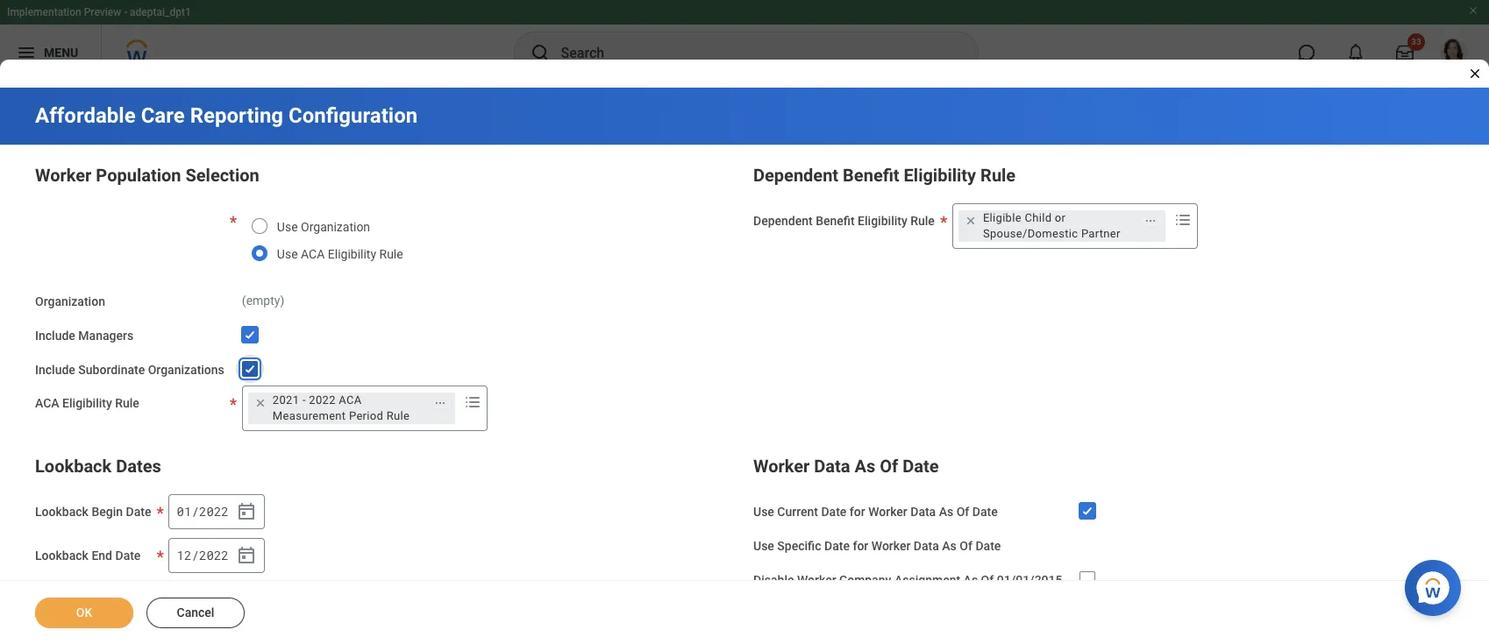 Task type: describe. For each thing, give the bounding box(es) containing it.
2022 for 2021
[[309, 394, 336, 407]]

worker population selection button
[[35, 165, 259, 186]]

notifications large image
[[1348, 44, 1365, 61]]

use for use aca eligibility rule
[[277, 247, 298, 261]]

eligible
[[984, 211, 1022, 225]]

lookback dates button
[[35, 456, 161, 478]]

ok
[[76, 606, 92, 620]]

worker data as of date group
[[754, 453, 1455, 590]]

lookback for lookback begin date
[[35, 506, 89, 520]]

eligibility down subordinate on the left bottom of page
[[62, 397, 112, 411]]

data for current
[[911, 506, 936, 520]]

x small image
[[962, 212, 980, 230]]

/ for 12
[[192, 547, 199, 564]]

close affordable care reporting configuration image
[[1469, 67, 1483, 81]]

2021 - 2022 aca measurement period rule element
[[273, 393, 425, 425]]

reporting
[[190, 104, 283, 128]]

organizations
[[148, 363, 225, 377]]

use for use specific date for worker data as of date
[[754, 540, 775, 554]]

search image
[[530, 42, 551, 63]]

use for use current date for worker data as of date
[[754, 506, 775, 520]]

implementation preview -   adeptai_dpt1 banner
[[0, 0, 1490, 81]]

company
[[840, 574, 892, 588]]

cancel button
[[147, 598, 245, 629]]

0 vertical spatial benefit
[[843, 165, 900, 186]]

1 dependent from the top
[[754, 165, 839, 186]]

01/01/2015
[[997, 574, 1063, 588]]

check small image for include managers
[[239, 324, 260, 345]]

1 dependent benefit eligibility rule from the top
[[754, 165, 1016, 186]]

- inside 2021 - 2022 aca measurement period rule
[[303, 394, 306, 407]]

0 vertical spatial data
[[815, 456, 851, 478]]

prompts image for dependent benefit eligibility rule
[[1173, 210, 1194, 231]]

12 / 2022
[[177, 547, 229, 564]]

eligible child or spouse/domestic partner
[[984, 211, 1121, 240]]

or
[[1055, 211, 1066, 225]]

for for specific
[[853, 540, 869, 554]]

profile logan mcneil element
[[1430, 33, 1479, 72]]

partner
[[1082, 227, 1121, 240]]

worker down use current date for worker data as of date
[[872, 540, 911, 554]]

implementation
[[7, 6, 81, 18]]

subordinate
[[78, 363, 145, 377]]

worker up current
[[754, 456, 810, 478]]

worker population selection group
[[35, 161, 736, 432]]

2022 for 01
[[199, 504, 229, 520]]

current
[[778, 506, 819, 520]]

affordable care reporting configuration dialog
[[0, 0, 1490, 645]]

disable worker company assignment as of 01/01/2015
[[754, 574, 1063, 588]]

2 dependent from the top
[[754, 214, 813, 228]]

use organization
[[277, 220, 370, 234]]

worker up use specific date for worker data as of date
[[869, 506, 908, 520]]

prompts image for aca eligibility rule
[[462, 392, 483, 413]]

include subordinate organizations
[[35, 363, 225, 377]]

use aca eligibility rule
[[277, 247, 403, 261]]

use for use organization
[[277, 220, 298, 234]]

lookback begin date group
[[169, 495, 265, 530]]

0 horizontal spatial aca
[[35, 397, 59, 411]]

2 dependent benefit eligibility rule from the top
[[754, 214, 935, 228]]

check small image for use current date for worker data as of date
[[1078, 501, 1099, 522]]

lookback dates group
[[35, 453, 736, 645]]

related actions image
[[434, 398, 446, 410]]



Task type: locate. For each thing, give the bounding box(es) containing it.
2022 inside lookback end date "group"
[[199, 547, 229, 564]]

1 vertical spatial check small image
[[239, 358, 260, 379]]

check small image
[[239, 324, 260, 345], [239, 358, 260, 379], [1078, 501, 1099, 522]]

eligibility down use organization
[[328, 247, 376, 261]]

include for include managers
[[35, 329, 75, 343]]

1 include from the top
[[35, 329, 75, 343]]

2021 - 2022 aca measurement period rule, press delete to clear value. option
[[248, 393, 455, 425]]

1 vertical spatial lookback
[[35, 506, 89, 520]]

1 / from the top
[[192, 504, 199, 520]]

aca up period
[[339, 394, 362, 407]]

0 vertical spatial dependent benefit eligibility rule
[[754, 165, 1016, 186]]

1 vertical spatial organization
[[35, 295, 105, 309]]

0 vertical spatial lookback
[[35, 456, 112, 478]]

organization up 'include managers'
[[35, 295, 105, 309]]

date
[[903, 456, 939, 478], [126, 506, 151, 520], [822, 506, 847, 520], [973, 506, 998, 520], [825, 540, 850, 554], [976, 540, 1001, 554], [115, 549, 141, 564]]

begin
[[92, 506, 123, 520]]

- right preview
[[124, 6, 127, 18]]

data up current
[[815, 456, 851, 478]]

use current date for worker data as of date
[[754, 506, 998, 520]]

0 vertical spatial for
[[850, 506, 866, 520]]

dependent benefit eligibility rule
[[754, 165, 1016, 186], [754, 214, 935, 228]]

use up disable
[[754, 540, 775, 554]]

1 vertical spatial 2022
[[199, 504, 229, 520]]

lookback end date
[[35, 549, 141, 564]]

- inside banner
[[124, 6, 127, 18]]

lookback left end
[[35, 549, 89, 564]]

0 horizontal spatial organization
[[35, 295, 105, 309]]

aca inside 2021 - 2022 aca measurement period rule
[[339, 394, 362, 407]]

2022 right 12
[[199, 547, 229, 564]]

prompts image inside dependent benefit eligibility rule group
[[1173, 210, 1194, 231]]

lookback dates
[[35, 456, 161, 478]]

affordable care reporting configuration
[[35, 104, 418, 128]]

implementation preview -   adeptai_dpt1
[[7, 6, 191, 18]]

2022 up the measurement
[[309, 394, 336, 407]]

prompts image right related actions image
[[1173, 210, 1194, 231]]

care
[[141, 104, 185, 128]]

include
[[35, 329, 75, 343], [35, 363, 75, 377]]

workday assistant region
[[1406, 554, 1469, 617]]

1 horizontal spatial organization
[[301, 220, 370, 234]]

/ for 01
[[192, 504, 199, 520]]

- up the measurement
[[303, 394, 306, 407]]

measurement
[[273, 410, 346, 423]]

worker population selection
[[35, 165, 259, 186]]

/
[[192, 504, 199, 520], [192, 547, 199, 564]]

1 vertical spatial dependent
[[754, 214, 813, 228]]

2022 for 12
[[199, 547, 229, 564]]

affordable
[[35, 104, 136, 128]]

aca down use organization
[[301, 247, 325, 261]]

1 vertical spatial prompts image
[[462, 392, 483, 413]]

use specific date for worker data as of date
[[754, 540, 1001, 554]]

1 vertical spatial -
[[303, 394, 306, 407]]

lookback
[[35, 456, 112, 478], [35, 506, 89, 520], [35, 549, 89, 564]]

worker down affordable
[[35, 165, 92, 186]]

for up company
[[853, 540, 869, 554]]

adeptai_dpt1
[[130, 6, 191, 18]]

include for include subordinate organizations
[[35, 363, 75, 377]]

0 vertical spatial organization
[[301, 220, 370, 234]]

for for current
[[850, 506, 866, 520]]

lookback end date group
[[169, 539, 265, 574]]

data up assignment
[[914, 540, 940, 554]]

1 lookback from the top
[[35, 456, 112, 478]]

eligibility
[[904, 165, 977, 186], [858, 214, 908, 228], [328, 247, 376, 261], [62, 397, 112, 411]]

/ right 12
[[192, 547, 199, 564]]

rule
[[981, 165, 1016, 186], [911, 214, 935, 228], [380, 247, 403, 261], [115, 397, 139, 411], [387, 410, 410, 423]]

use down use organization
[[277, 247, 298, 261]]

worker down specific
[[798, 574, 837, 588]]

12
[[177, 547, 192, 564]]

selection
[[186, 165, 259, 186]]

1 vertical spatial for
[[853, 540, 869, 554]]

aca down 'include managers'
[[35, 397, 59, 411]]

data up use specific date for worker data as of date
[[911, 506, 936, 520]]

2022
[[309, 394, 336, 407], [199, 504, 229, 520], [199, 547, 229, 564]]

benefit
[[843, 165, 900, 186], [816, 214, 855, 228]]

eligibility down dependent benefit eligibility rule button
[[858, 214, 908, 228]]

2 / from the top
[[192, 547, 199, 564]]

specific
[[778, 540, 822, 554]]

(empty)
[[242, 294, 285, 308]]

2 vertical spatial lookback
[[35, 549, 89, 564]]

lookback up the lookback begin date
[[35, 456, 112, 478]]

check small image for include subordinate organizations
[[239, 358, 260, 379]]

2 include from the top
[[35, 363, 75, 377]]

0 vertical spatial check small image
[[239, 324, 260, 345]]

lookback left 'begin'
[[35, 506, 89, 520]]

organization
[[301, 220, 370, 234], [35, 295, 105, 309]]

child
[[1025, 211, 1052, 225]]

aca eligibility rule
[[35, 397, 139, 411]]

0 horizontal spatial -
[[124, 6, 127, 18]]

check small image inside worker data as of date group
[[1078, 501, 1099, 522]]

1 vertical spatial dependent benefit eligibility rule
[[754, 214, 935, 228]]

managers
[[78, 329, 133, 343]]

lookback begin date
[[35, 506, 151, 520]]

include left the managers
[[35, 329, 75, 343]]

assignment
[[895, 574, 961, 588]]

prompts image
[[1173, 210, 1194, 231], [462, 392, 483, 413]]

use left current
[[754, 506, 775, 520]]

disable
[[754, 574, 795, 588]]

2022 inside 2021 - 2022 aca measurement period rule
[[309, 394, 336, 407]]

2 horizontal spatial aca
[[339, 394, 362, 407]]

lookback for lookback dates
[[35, 456, 112, 478]]

0 vertical spatial 2022
[[309, 394, 336, 407]]

2 vertical spatial 2022
[[199, 547, 229, 564]]

2022 inside lookback begin date group
[[199, 504, 229, 520]]

include down 'include managers'
[[35, 363, 75, 377]]

for
[[850, 506, 866, 520], [853, 540, 869, 554]]

related actions image
[[1145, 215, 1157, 227]]

calendar image
[[236, 502, 257, 523]]

2021
[[273, 394, 300, 407]]

x small image
[[252, 395, 269, 413]]

use up use aca eligibility rule
[[277, 220, 298, 234]]

0 vertical spatial -
[[124, 6, 127, 18]]

eligible child or spouse/domestic partner element
[[984, 211, 1135, 242]]

inbox large image
[[1397, 44, 1414, 61]]

2021 - 2022 aca measurement period rule
[[273, 394, 410, 423]]

0 vertical spatial include
[[35, 329, 75, 343]]

end
[[92, 549, 112, 564]]

/ inside lookback end date "group"
[[192, 547, 199, 564]]

01
[[177, 504, 192, 520]]

affordable care reporting configuration main content
[[0, 88, 1490, 645]]

use
[[277, 220, 298, 234], [277, 247, 298, 261], [754, 506, 775, 520], [754, 540, 775, 554]]

spouse/domestic
[[984, 227, 1079, 240]]

1 horizontal spatial -
[[303, 394, 306, 407]]

prompts image right related actions icon
[[462, 392, 483, 413]]

worker data as of date
[[754, 456, 939, 478]]

/ inside lookback begin date group
[[192, 504, 199, 520]]

of
[[880, 456, 899, 478], [957, 506, 970, 520], [960, 540, 973, 554], [982, 574, 994, 588]]

eligibility up x small image
[[904, 165, 977, 186]]

organization up use aca eligibility rule
[[301, 220, 370, 234]]

0 vertical spatial prompts image
[[1173, 210, 1194, 231]]

/ right 01
[[192, 504, 199, 520]]

2022 right 01
[[199, 504, 229, 520]]

1 vertical spatial /
[[192, 547, 199, 564]]

aca
[[301, 247, 325, 261], [339, 394, 362, 407], [35, 397, 59, 411]]

data for specific
[[914, 540, 940, 554]]

rule inside 2021 - 2022 aca measurement period rule
[[387, 410, 410, 423]]

2 vertical spatial check small image
[[1078, 501, 1099, 522]]

dates
[[116, 456, 161, 478]]

1 vertical spatial data
[[911, 506, 936, 520]]

-
[[124, 6, 127, 18], [303, 394, 306, 407]]

ok button
[[35, 598, 133, 629]]

0 vertical spatial dependent
[[754, 165, 839, 186]]

include managers
[[35, 329, 133, 343]]

for up use specific date for worker data as of date
[[850, 506, 866, 520]]

1 vertical spatial include
[[35, 363, 75, 377]]

eligible child or spouse/domestic partner, press delete to clear value. option
[[959, 211, 1166, 242]]

lookback for lookback end date
[[35, 549, 89, 564]]

population
[[96, 165, 181, 186]]

data
[[815, 456, 851, 478], [911, 506, 936, 520], [914, 540, 940, 554]]

1 horizontal spatial aca
[[301, 247, 325, 261]]

2 vertical spatial data
[[914, 540, 940, 554]]

3 lookback from the top
[[35, 549, 89, 564]]

period
[[349, 410, 384, 423]]

preview
[[84, 6, 121, 18]]

dependent benefit eligibility rule button
[[754, 165, 1016, 186]]

worker
[[35, 165, 92, 186], [754, 456, 810, 478], [869, 506, 908, 520], [872, 540, 911, 554], [798, 574, 837, 588]]

dependent benefit eligibility rule group
[[754, 161, 1455, 249]]

1 horizontal spatial prompts image
[[1173, 210, 1194, 231]]

cancel
[[177, 606, 214, 620]]

calendar image
[[236, 546, 257, 567]]

1 vertical spatial benefit
[[816, 214, 855, 228]]

configuration
[[289, 104, 418, 128]]

worker data as of date button
[[754, 456, 939, 478]]

01 / 2022
[[177, 504, 229, 520]]

0 vertical spatial /
[[192, 504, 199, 520]]

as
[[855, 456, 876, 478], [939, 506, 954, 520], [943, 540, 957, 554], [964, 574, 978, 588]]

dependent
[[754, 165, 839, 186], [754, 214, 813, 228]]

close environment banner image
[[1469, 5, 1479, 16]]

0 horizontal spatial prompts image
[[462, 392, 483, 413]]

2 lookback from the top
[[35, 506, 89, 520]]



Task type: vqa. For each thing, say whether or not it's contained in the screenshot.
'prompts' image
yes



